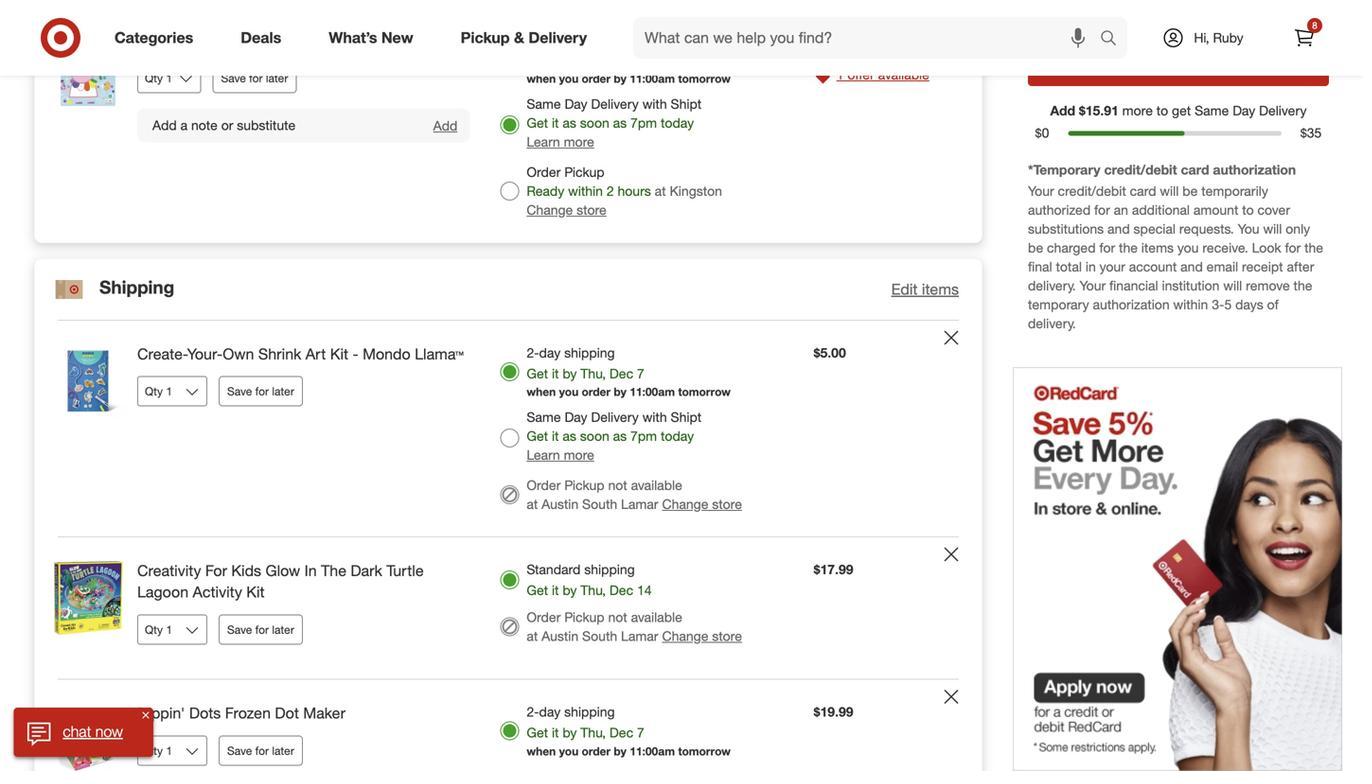 Task type: vqa. For each thing, say whether or not it's contained in the screenshot.
Dog in Shop all Wondershop 21.5" Incandescent Tinsel Corgi Dog Christmas Novelty Sculpture Light Clear - Wondershop™
no



Task type: describe. For each thing, give the bounding box(es) containing it.
lamar for first not available option from the bottom
[[621, 628, 659, 645]]

tomorrow for create-your-own shrink art kit - mondo llama™
[[678, 385, 731, 399]]

cover
[[1258, 202, 1291, 218]]

0 horizontal spatial and
[[1108, 221, 1130, 237]]

change store button for second not available option from the bottom of the page
[[662, 495, 742, 514]]

sticker
[[211, 32, 258, 50]]

6 get from the top
[[527, 725, 548, 741]]

items inside *temporary credit/debit card authorization your credit/debit card will be temporarily authorized for an additional amount to cover substitutions and special requests. you will only be charged for the items you receive. look for the final total in your account and email receipt after delivery. your financial institution will remove the temporary authorization within 3-5 days of delivery.
[[1142, 240, 1174, 256]]

35
[[1307, 125, 1322, 141]]

dec inside standard shipping get it by thu, dec 14
[[610, 582, 634, 599]]

for left an
[[1095, 202, 1111, 218]]

later for -
[[266, 71, 288, 85]]

save for later for own
[[227, 385, 294, 399]]

add inside button
[[433, 117, 458, 134]]

$5.00
[[814, 345, 846, 361]]

dot
[[275, 704, 299, 723]]

dippin' dots frozen dot maker link
[[137, 703, 470, 725]]

what's new link
[[313, 17, 437, 59]]

look
[[1252, 240, 1282, 256]]

temporary
[[1028, 297, 1090, 313]]

account
[[1129, 259, 1177, 275]]

pig
[[185, 32, 207, 50]]

requests.
[[1180, 221, 1234, 237]]

1 vertical spatial be
[[1028, 240, 1044, 256]]

more for create-your-own shrink art kit - mondo llama™
[[564, 447, 595, 463]]

chat
[[63, 723, 91, 742]]

dots
[[189, 704, 221, 723]]

hi, ruby
[[1194, 29, 1244, 46]]

✕
[[142, 710, 149, 722]]

art
[[306, 345, 326, 363]]

3 2- from the top
[[527, 704, 539, 721]]

*temporary
[[1028, 162, 1101, 178]]

authorized
[[1028, 202, 1091, 218]]

for down frozen
[[255, 744, 269, 758]]

2 not available radio from the top
[[500, 618, 519, 637]]

order for second not available option from the bottom of the page
[[527, 477, 561, 494]]

remove
[[1246, 278, 1290, 294]]

✕ button
[[138, 708, 153, 723]]

1 horizontal spatial and
[[1181, 259, 1203, 275]]

7 for peppa pig sticker - by number book
[[637, 52, 645, 69]]

tomorrow for peppa pig sticker - by number book
[[678, 72, 731, 86]]

institution
[[1162, 278, 1220, 294]]

for down peppa pig sticker - by number book
[[249, 71, 263, 85]]

with for create-your-own shrink art kit - mondo llama™
[[643, 409, 667, 425]]

1 vertical spatial card
[[1130, 183, 1157, 200]]

starting of progress bar: $0 element
[[1030, 124, 1055, 143]]

store inside "order pickup ready within 2 hours at kingston change store"
[[577, 202, 607, 218]]

chat now button
[[14, 708, 153, 758]]

soon for create-your-own shrink art kit - mondo llama™
[[580, 428, 610, 444]]

0 vertical spatial your
[[1028, 183, 1055, 200]]

for
[[205, 562, 227, 580]]

3 tomorrow from the top
[[678, 745, 731, 759]]

kids
[[231, 562, 261, 580]]

3 11:00am from the top
[[630, 745, 675, 759]]

1 vertical spatial credit/debit
[[1058, 183, 1127, 200]]

maker
[[303, 704, 346, 723]]

item
[[527, 671, 554, 688]]

none radio inside cart item ready to fulfill group
[[500, 49, 519, 68]]

order inside "order pickup ready within 2 hours at kingston change store"
[[527, 164, 561, 180]]

hours
[[618, 183, 651, 199]]

at inside "order pickup ready within 2 hours at kingston change store"
[[655, 183, 666, 199]]

same day delivery with shipt get it as soon as 7pm today learn more for create-your-own shrink art kit - mondo llama™
[[527, 409, 702, 463]]

mondo
[[363, 345, 411, 363]]

11:00am for peppa pig sticker - by number book
[[630, 72, 675, 86]]

dippin'
[[137, 704, 185, 723]]

0 vertical spatial be
[[1183, 183, 1198, 200]]

learn more button for create-your-own shrink art kit - mondo llama™
[[527, 446, 595, 465]]

create-your-own shrink art kit - mondo llama™ link
[[137, 344, 470, 365]]

receipt
[[1242, 259, 1284, 275]]

with for peppa pig sticker - by number book
[[643, 96, 667, 112]]

1 offer available button
[[837, 65, 930, 84]]

amount
[[1194, 202, 1239, 218]]

pickup & delivery
[[461, 28, 587, 47]]

create-your-own shrink art kit - mondo llama™
[[137, 345, 464, 363]]

to inside *temporary credit/debit card authorization your credit/debit card will be temporarily authorized for an additional amount to cover substitutions and special requests. you will only be charged for the items you receive. look for the final total in your account and email receipt after delivery. your financial institution will remove the temporary authorization within 3-5 days of delivery.
[[1243, 202, 1254, 218]]

3 day from the top
[[539, 704, 561, 721]]

available for second not available option from the bottom of the page
[[631, 477, 683, 494]]

substitutions
[[1028, 221, 1104, 237]]

chat now dialog
[[14, 708, 153, 758]]

glow
[[266, 562, 300, 580]]

store for second not available option from the bottom of the page
[[712, 496, 742, 513]]

categories
[[115, 28, 193, 47]]

1 vertical spatial authorization
[[1093, 297, 1170, 313]]

$ 0
[[1036, 125, 1050, 141]]

0 vertical spatial change store button
[[527, 201, 607, 220]]

pickup inside "order pickup ready within 2 hours at kingston change store"
[[565, 164, 605, 180]]

for up your
[[1100, 240, 1116, 256]]

shrink
[[258, 345, 301, 363]]

the up after
[[1305, 240, 1324, 256]]

14
[[637, 582, 652, 599]]

add for a
[[152, 117, 177, 134]]

dippin' dots frozen dot maker
[[137, 704, 346, 723]]

order for first not available option from the bottom
[[527, 609, 561, 626]]

the up your
[[1119, 240, 1138, 256]]

1 horizontal spatial -
[[353, 345, 359, 363]]

get
[[1172, 102, 1191, 119]]

your-
[[187, 345, 223, 363]]

store for first not available option from the bottom
[[712, 628, 742, 645]]

check out ($35 minimum)
[[1088, 56, 1270, 74]]

1 vertical spatial will
[[1264, 221, 1282, 237]]

same for peppa pig sticker - by number book
[[527, 96, 561, 112]]

0 vertical spatial will
[[1160, 183, 1179, 200]]

change store button for first not available option from the bottom
[[662, 627, 742, 646]]

shipt for create-your-own shrink art kit - mondo llama™
[[671, 409, 702, 425]]

cart item ready to fulfill group containing creativity for kids glow in the dark turtle lagoon activity kit
[[35, 538, 982, 679]]

0 vertical spatial kit
[[330, 345, 349, 363]]

lagoon
[[137, 583, 189, 602]]

in
[[305, 562, 317, 580]]

ruby
[[1213, 29, 1244, 46]]

0 horizontal spatial -
[[262, 32, 268, 50]]

same day delivery with shipt get it as soon as 7pm today learn more for peppa pig sticker - by number book
[[527, 96, 702, 150]]

south for first not available option from the bottom
[[582, 628, 618, 645]]

4 thu, from the top
[[581, 725, 606, 741]]

save for sticker
[[221, 71, 246, 85]]

order for peppa pig sticker - by number book
[[582, 72, 611, 86]]

book
[[351, 32, 387, 50]]

dark
[[351, 562, 382, 580]]

additional
[[1132, 202, 1190, 218]]

not for second not available option from the bottom of the page
[[608, 477, 628, 494]]

2 it from the top
[[552, 114, 559, 131]]

special
[[1134, 221, 1176, 237]]

from
[[613, 671, 640, 688]]

3 7 from the top
[[637, 725, 645, 741]]

1 delivery. from the top
[[1028, 278, 1076, 294]]

$17.99
[[814, 561, 854, 578]]

items inside dropdown button
[[922, 280, 959, 299]]

deals
[[241, 28, 281, 47]]

for down only at right top
[[1285, 240, 1301, 256]]

day for peppa pig sticker - by number book
[[565, 96, 588, 112]]

check out ($35 minimum) button
[[1028, 44, 1329, 86]]

2 thu, from the top
[[581, 365, 606, 382]]

creativity for kids glow in the dark turtle lagoon activity kit link
[[137, 560, 470, 604]]

of
[[1268, 297, 1279, 313]]

1 get from the top
[[527, 52, 548, 69]]

temporarily
[[1202, 183, 1269, 200]]

austin for first not available option from the bottom
[[542, 628, 579, 645]]

you inside *temporary credit/debit card authorization your credit/debit card will be temporarily authorized for an additional amount to cover substitutions and special requests. you will only be charged for the items you receive. look for the final total in your account and email receipt after delivery. your financial institution will remove the temporary authorization within 3-5 days of delivery.
[[1178, 240, 1199, 256]]

1 horizontal spatial authorization
[[1213, 162, 1296, 178]]

1 not available radio from the top
[[500, 486, 519, 505]]

in
[[1086, 259, 1096, 275]]

2 delivery. from the top
[[1028, 315, 1076, 332]]

1 it from the top
[[552, 52, 559, 69]]

2- for create-your-own shrink art kit - mondo llama™
[[527, 345, 539, 361]]

change for first not available option from the bottom's change store button
[[662, 628, 709, 645]]

8 link
[[1284, 17, 1326, 59]]

financial
[[1110, 278, 1159, 294]]

the
[[321, 562, 347, 580]]

1 horizontal spatial your
[[1080, 278, 1106, 294]]

available inside button
[[878, 66, 930, 83]]

day for create-your-own shrink art kit - mondo llama™
[[565, 409, 588, 425]]

activity
[[193, 583, 242, 602]]

edit items button
[[892, 279, 959, 300]]

$15.91
[[1079, 102, 1119, 119]]

for down creativity for kids glow in the dark turtle lagoon activity kit at the left bottom
[[255, 623, 269, 637]]

at for first not available option from the bottom
[[527, 628, 538, 645]]

0 vertical spatial more
[[1123, 102, 1153, 119]]

add $15.91 more to get same day delivery
[[1051, 102, 1307, 119]]

change inside "order pickup ready within 2 hours at kingston change store"
[[527, 202, 573, 218]]

llama™
[[415, 345, 464, 363]]

after
[[1287, 259, 1315, 275]]

within inside "order pickup ready within 2 hours at kingston change store"
[[568, 183, 603, 199]]

thu, inside standard shipping get it by thu, dec 14
[[581, 582, 606, 599]]

3 order from the top
[[582, 745, 611, 759]]

item removed from cart.
[[527, 671, 671, 688]]

email
[[1207, 259, 1239, 275]]

what's new
[[329, 28, 413, 47]]

1
[[837, 66, 844, 83]]

2-day shipping get it by thu, dec 7 when you order by 11:00am tomorrow for create-your-own shrink art kit - mondo llama™
[[527, 345, 731, 399]]

or
[[221, 117, 233, 134]]



Task type: locate. For each thing, give the bounding box(es) containing it.
0 vertical spatial not
[[608, 477, 628, 494]]

1 vertical spatial order pickup not available at austin south lamar change store
[[527, 609, 742, 645]]

0 horizontal spatial card
[[1130, 183, 1157, 200]]

0 vertical spatial today
[[661, 114, 694, 131]]

hi,
[[1194, 29, 1210, 46]]

$2.99
[[814, 31, 846, 48]]

2 get from the top
[[527, 114, 548, 131]]

2-
[[527, 31, 539, 48], [527, 345, 539, 361], [527, 704, 539, 721]]

1 vertical spatial to
[[1243, 202, 1254, 218]]

2 when from the top
[[527, 385, 556, 399]]

7pm for create-your-own shrink art kit - mondo llama™
[[631, 428, 657, 444]]

1 vertical spatial order
[[582, 385, 611, 399]]

1 vertical spatial 7
[[637, 365, 645, 382]]

2 11:00am from the top
[[630, 385, 675, 399]]

later for dot
[[272, 744, 294, 758]]

2 vertical spatial order
[[582, 745, 611, 759]]

it inside standard shipping get it by thu, dec 14
[[552, 582, 559, 599]]

3 2-day shipping get it by thu, dec 7 when you order by 11:00am tomorrow from the top
[[527, 704, 731, 759]]

add
[[1051, 102, 1076, 119], [152, 117, 177, 134], [433, 117, 458, 134]]

thu,
[[581, 52, 606, 69], [581, 365, 606, 382], [581, 582, 606, 599], [581, 725, 606, 741]]

6 it from the top
[[552, 725, 559, 741]]

card
[[1181, 162, 1210, 178], [1130, 183, 1157, 200]]

be up the final
[[1028, 240, 1044, 256]]

save for later down peppa pig sticker - by number book
[[221, 71, 288, 85]]

own
[[223, 345, 254, 363]]

2 vertical spatial 11:00am
[[630, 745, 675, 759]]

1 offer available
[[837, 66, 930, 83]]

0 vertical spatial delivery.
[[1028, 278, 1076, 294]]

save
[[221, 71, 246, 85], [227, 385, 252, 399], [227, 623, 252, 637], [227, 744, 252, 758]]

cart item ready to fulfill group
[[35, 7, 982, 242], [35, 321, 982, 537], [35, 538, 982, 679], [35, 680, 982, 772]]

2 vertical spatial 2-
[[527, 704, 539, 721]]

same for create-your-own shrink art kit - mondo llama™
[[527, 409, 561, 425]]

standard shipping get it by thu, dec 14
[[527, 561, 652, 599]]

3 get from the top
[[527, 365, 548, 382]]

lamar for second not available option from the bottom of the page
[[621, 496, 659, 513]]

3 when from the top
[[527, 745, 556, 759]]

substitute
[[237, 117, 296, 134]]

not for first not available option from the bottom
[[608, 609, 628, 626]]

2 dec from the top
[[610, 365, 634, 382]]

0 vertical spatial soon
[[580, 114, 610, 131]]

later
[[266, 71, 288, 85], [272, 385, 294, 399], [272, 623, 294, 637], [272, 744, 294, 758]]

- right sticker
[[262, 32, 268, 50]]

2 south from the top
[[582, 628, 618, 645]]

0 vertical spatial learn more button
[[527, 132, 595, 151]]

2 vertical spatial day
[[539, 704, 561, 721]]

same
[[527, 96, 561, 112], [1195, 102, 1229, 119], [527, 409, 561, 425]]

offer
[[848, 66, 875, 83]]

0 vertical spatial to
[[1157, 102, 1169, 119]]

austin
[[542, 496, 579, 513], [542, 628, 579, 645]]

0 horizontal spatial your
[[1028, 183, 1055, 200]]

1 thu, from the top
[[581, 52, 606, 69]]

2 tomorrow from the top
[[678, 385, 731, 399]]

create-your-own shrink art kit - mondo llama&#8482; image
[[50, 344, 126, 419]]

2 vertical spatial 2-day shipping get it by thu, dec 7 when you order by 11:00am tomorrow
[[527, 704, 731, 759]]

will down cover
[[1264, 221, 1282, 237]]

save for later button for frozen
[[219, 736, 303, 766]]

1 austin from the top
[[542, 496, 579, 513]]

2 7 from the top
[[637, 365, 645, 382]]

0 vertical spatial card
[[1181, 162, 1210, 178]]

later for shrink
[[272, 385, 294, 399]]

get inside standard shipping get it by thu, dec 14
[[527, 582, 548, 599]]

change for change store button for second not available option from the bottom of the page
[[662, 496, 709, 513]]

day for create-your-own shrink art kit - mondo llama™
[[539, 345, 561, 361]]

0 vertical spatial within
[[568, 183, 603, 199]]

save down sticker
[[221, 71, 246, 85]]

$ for 0
[[1036, 125, 1042, 141]]

2 cart item ready to fulfill group from the top
[[35, 321, 982, 537]]

4 it from the top
[[552, 428, 559, 444]]

cart item ready to fulfill group containing dippin' dots frozen dot maker
[[35, 680, 982, 772]]

1 horizontal spatial card
[[1181, 162, 1210, 178]]

1 vertical spatial at
[[527, 496, 538, 513]]

1 south from the top
[[582, 496, 618, 513]]

1 order from the top
[[527, 164, 561, 180]]

0 vertical spatial learn
[[527, 133, 560, 150]]

&
[[514, 28, 525, 47]]

when for create-your-own shrink art kit - mondo llama™
[[527, 385, 556, 399]]

1 vertical spatial learn
[[527, 447, 560, 463]]

and up institution
[[1181, 259, 1203, 275]]

order for create-your-own shrink art kit - mondo llama™
[[582, 385, 611, 399]]

0 horizontal spatial $
[[1036, 125, 1042, 141]]

what's
[[329, 28, 377, 47]]

authorization up temporarily
[[1213, 162, 1296, 178]]

2 $ from the left
[[1301, 125, 1307, 141]]

2 vertical spatial change
[[662, 628, 709, 645]]

at up standard
[[527, 496, 538, 513]]

order up standard
[[527, 477, 561, 494]]

1 when from the top
[[527, 72, 556, 86]]

pickup up ready
[[565, 164, 605, 180]]

1 order pickup not available at austin south lamar change store from the top
[[527, 477, 742, 513]]

dec
[[610, 52, 634, 69], [610, 365, 634, 382], [610, 582, 634, 599], [610, 725, 634, 741]]

kit down kids
[[246, 583, 265, 602]]

austin up item
[[542, 628, 579, 645]]

later down 'dot'
[[272, 744, 294, 758]]

order pickup not available at austin south lamar change store for second not available option from the bottom of the page
[[527, 477, 742, 513]]

2- right &
[[527, 31, 539, 48]]

later down creativity for kids glow in the dark turtle lagoon activity kit at the left bottom
[[272, 623, 294, 637]]

What can we help you find? suggestions appear below search field
[[634, 17, 1105, 59]]

2 lamar from the top
[[621, 628, 659, 645]]

0 vertical spatial same day delivery with shipt get it as soon as 7pm today learn more
[[527, 96, 702, 150]]

save for later button for kids
[[219, 615, 303, 645]]

later for glow
[[272, 623, 294, 637]]

save down own
[[227, 385, 252, 399]]

turtle
[[387, 562, 424, 580]]

add for $15.91
[[1051, 102, 1076, 119]]

1 horizontal spatial kit
[[330, 345, 349, 363]]

$ for 35
[[1301, 125, 1307, 141]]

number
[[292, 32, 347, 50]]

kit right the art
[[330, 345, 349, 363]]

2 order from the top
[[582, 385, 611, 399]]

1 not from the top
[[608, 477, 628, 494]]

0 vertical spatial 2-day shipping get it by thu, dec 7 when you order by 11:00am tomorrow
[[527, 31, 731, 86]]

note
[[191, 117, 218, 134]]

you
[[1238, 221, 1260, 237]]

0 vertical spatial austin
[[542, 496, 579, 513]]

a
[[180, 117, 188, 134]]

save for later button down frozen
[[219, 736, 303, 766]]

2 vertical spatial more
[[564, 447, 595, 463]]

1 vertical spatial and
[[1181, 259, 1203, 275]]

not available radio
[[500, 486, 519, 505], [500, 618, 519, 637]]

creativity for kids glow in the dark turtle lagoon activity kit image
[[50, 560, 126, 636]]

$19.99
[[814, 704, 854, 721]]

1 learn from the top
[[527, 133, 560, 150]]

save for later button for sticker
[[213, 63, 297, 94]]

2 not from the top
[[608, 609, 628, 626]]

dippin&#39; dots frozen dot maker image
[[50, 703, 126, 772]]

2 vertical spatial store
[[712, 628, 742, 645]]

1 vertical spatial austin
[[542, 628, 579, 645]]

1 vertical spatial within
[[1174, 297, 1209, 313]]

1 learn more button from the top
[[527, 132, 595, 151]]

delivery
[[529, 28, 587, 47], [591, 96, 639, 112], [1260, 102, 1307, 119], [591, 409, 639, 425]]

2 vertical spatial 7
[[637, 725, 645, 741]]

more
[[1123, 102, 1153, 119], [564, 133, 595, 150], [564, 447, 595, 463]]

save for later down shrink
[[227, 385, 294, 399]]

save for own
[[227, 385, 252, 399]]

1 vertical spatial shipt
[[671, 409, 702, 425]]

pickup down standard shipping get it by thu, dec 14
[[565, 609, 605, 626]]

austin for second not available option from the bottom of the page
[[542, 496, 579, 513]]

1 vertical spatial 2-day shipping get it by thu, dec 7 when you order by 11:00am tomorrow
[[527, 345, 731, 399]]

within left 2
[[568, 183, 603, 199]]

search button
[[1092, 17, 1137, 62]]

2 austin from the top
[[542, 628, 579, 645]]

2 with from the top
[[643, 409, 667, 425]]

2- down item
[[527, 704, 539, 721]]

2 day from the top
[[539, 345, 561, 361]]

austin up standard
[[542, 496, 579, 513]]

peppa pig sticker - by number book
[[137, 32, 387, 50]]

order pickup not available at austin south lamar change store for first not available option from the bottom
[[527, 609, 742, 645]]

save for later for frozen
[[227, 744, 294, 758]]

0 vertical spatial when
[[527, 72, 556, 86]]

1 vertical spatial your
[[1080, 278, 1106, 294]]

0 vertical spatial lamar
[[621, 496, 659, 513]]

your
[[1100, 259, 1126, 275]]

1 horizontal spatial will
[[1224, 278, 1243, 294]]

2 order from the top
[[527, 477, 561, 494]]

items down special
[[1142, 240, 1174, 256]]

days
[[1236, 297, 1264, 313]]

later down peppa pig sticker - by number book
[[266, 71, 288, 85]]

credit/debit
[[1105, 162, 1178, 178], [1058, 183, 1127, 200]]

more for peppa pig sticker - by number book
[[564, 133, 595, 150]]

1 vertical spatial 7pm
[[631, 428, 657, 444]]

lamar
[[621, 496, 659, 513], [621, 628, 659, 645]]

within inside *temporary credit/debit card authorization your credit/debit card will be temporarily authorized for an additional amount to cover substitutions and special requests. you will only be charged for the items you receive. look for the final total in your account and email receipt after delivery. your financial institution will remove the temporary authorization within 3-5 days of delivery.
[[1174, 297, 1209, 313]]

2 vertical spatial tomorrow
[[678, 745, 731, 759]]

cart item ready to fulfill group containing peppa pig sticker - by number book
[[35, 7, 982, 242]]

2 vertical spatial available
[[631, 609, 683, 626]]

it
[[552, 52, 559, 69], [552, 114, 559, 131], [552, 365, 559, 382], [552, 428, 559, 444], [552, 582, 559, 599], [552, 725, 559, 741]]

2 learn from the top
[[527, 447, 560, 463]]

0
[[1042, 125, 1050, 141]]

0 vertical spatial order pickup not available at austin south lamar change store
[[527, 477, 742, 513]]

edit
[[892, 280, 918, 299]]

1 same day delivery with shipt get it as soon as 7pm today learn more from the top
[[527, 96, 702, 150]]

target redcard save 5% get more every day. in store & online. apply now for a credit or debit redcard. *some restrictions apply. image
[[1013, 368, 1343, 772]]

end of progress bar: $35 element
[[1295, 124, 1328, 143]]

1 vertical spatial learn more button
[[527, 446, 595, 465]]

to left get
[[1157, 102, 1169, 119]]

lamar up 14
[[621, 496, 659, 513]]

peppa pig sticker - by number book image
[[50, 30, 126, 106]]

0 vertical spatial available
[[878, 66, 930, 83]]

1 2-day shipping get it by thu, dec 7 when you order by 11:00am tomorrow from the top
[[527, 31, 731, 86]]

learn for peppa pig sticker - by number book
[[527, 133, 560, 150]]

save for later down frozen
[[227, 744, 294, 758]]

1 $ from the left
[[1036, 125, 1042, 141]]

0 horizontal spatial kit
[[246, 583, 265, 602]]

authorization down financial
[[1093, 297, 1170, 313]]

for
[[249, 71, 263, 85], [1095, 202, 1111, 218], [1100, 240, 1116, 256], [1285, 240, 1301, 256], [255, 385, 269, 399], [255, 623, 269, 637], [255, 744, 269, 758]]

2 vertical spatial order
[[527, 609, 561, 626]]

2 vertical spatial when
[[527, 745, 556, 759]]

south up standard shipping get it by thu, dec 14
[[582, 496, 618, 513]]

4 get from the top
[[527, 428, 548, 444]]

your up authorized
[[1028, 183, 1055, 200]]

add button
[[432, 116, 459, 135]]

1 vertical spatial order
[[527, 477, 561, 494]]

today for create-your-own shrink art kit - mondo llama™
[[661, 428, 694, 444]]

card up temporarily
[[1181, 162, 1210, 178]]

store
[[577, 202, 607, 218], [712, 496, 742, 513], [712, 628, 742, 645]]

1 vertical spatial -
[[353, 345, 359, 363]]

1 vertical spatial change
[[662, 496, 709, 513]]

new
[[381, 28, 413, 47]]

- left mondo at left
[[353, 345, 359, 363]]

at right hours
[[655, 183, 666, 199]]

2 soon from the top
[[580, 428, 610, 444]]

0 vertical spatial store
[[577, 202, 607, 218]]

1 vertical spatial when
[[527, 385, 556, 399]]

3 order from the top
[[527, 609, 561, 626]]

*temporary credit/debit card authorization your credit/debit card will be temporarily authorized for an additional amount to cover substitutions and special requests. you will only be charged for the items you receive. look for the final total in your account and email receipt after delivery. your financial institution will remove the temporary authorization within 3-5 days of delivery.
[[1028, 162, 1324, 332]]

4 dec from the top
[[610, 725, 634, 741]]

2 today from the top
[[661, 428, 694, 444]]

at for second not available option from the bottom of the page
[[527, 496, 538, 513]]

8
[[1313, 19, 1318, 31]]

1 vertical spatial day
[[539, 345, 561, 361]]

pickup
[[461, 28, 510, 47], [565, 164, 605, 180], [565, 477, 605, 494], [565, 609, 605, 626]]

0 horizontal spatial be
[[1028, 240, 1044, 256]]

shipping inside standard shipping get it by thu, dec 14
[[584, 561, 635, 578]]

0 vertical spatial change
[[527, 202, 573, 218]]

items right edit
[[922, 280, 959, 299]]

be up amount
[[1183, 183, 1198, 200]]

save for kids
[[227, 623, 252, 637]]

Store pickup radio
[[500, 182, 519, 201]]

1 lamar from the top
[[621, 496, 659, 513]]

save for later button down peppa pig sticker - by number book
[[213, 63, 297, 94]]

1 horizontal spatial to
[[1243, 202, 1254, 218]]

11:00am
[[630, 72, 675, 86], [630, 385, 675, 399], [630, 745, 675, 759]]

3 dec from the top
[[610, 582, 634, 599]]

available for first not available option from the bottom
[[631, 609, 683, 626]]

1 vertical spatial change store button
[[662, 495, 742, 514]]

11:00am for create-your-own shrink art kit - mondo llama™
[[630, 385, 675, 399]]

later down shrink
[[272, 385, 294, 399]]

pickup up standard
[[565, 477, 605, 494]]

1 2- from the top
[[527, 31, 539, 48]]

day for peppa pig sticker - by number book
[[539, 31, 561, 48]]

2 2- from the top
[[527, 345, 539, 361]]

0 vertical spatial 11:00am
[[630, 72, 675, 86]]

1 11:00am from the top
[[630, 72, 675, 86]]

learn for create-your-own shrink art kit - mondo llama™
[[527, 447, 560, 463]]

1 tomorrow from the top
[[678, 72, 731, 86]]

0 vertical spatial order
[[527, 164, 561, 180]]

1 vertical spatial items
[[922, 280, 959, 299]]

2-day shipping get it by thu, dec 7 when you order by 11:00am tomorrow for peppa pig sticker - by number book
[[527, 31, 731, 86]]

items
[[1142, 240, 1174, 256], [922, 280, 959, 299]]

save for later for kids
[[227, 623, 294, 637]]

order
[[582, 72, 611, 86], [582, 385, 611, 399], [582, 745, 611, 759]]

shipt for peppa pig sticker - by number book
[[671, 96, 702, 112]]

now
[[95, 723, 123, 742]]

save for later button for own
[[219, 377, 303, 407]]

pickup left &
[[461, 28, 510, 47]]

1 vertical spatial with
[[643, 409, 667, 425]]

the down after
[[1294, 278, 1313, 294]]

when
[[527, 72, 556, 86], [527, 385, 556, 399], [527, 745, 556, 759]]

will up additional
[[1160, 183, 1179, 200]]

($35
[[1166, 56, 1195, 74]]

3-
[[1212, 297, 1225, 313]]

1 cart item ready to fulfill group from the top
[[35, 7, 982, 242]]

save down dippin' dots frozen dot maker
[[227, 744, 252, 758]]

order up ready
[[527, 164, 561, 180]]

cart item ready to fulfill group containing create-your-own shrink art kit - mondo llama™
[[35, 321, 982, 537]]

0 horizontal spatial add
[[152, 117, 177, 134]]

save for later down creativity for kids glow in the dark turtle lagoon activity kit at the left bottom
[[227, 623, 294, 637]]

save for later button down shrink
[[219, 377, 303, 407]]

1 vertical spatial available
[[631, 477, 683, 494]]

1 horizontal spatial $
[[1301, 125, 1307, 141]]

0 vertical spatial day
[[539, 31, 561, 48]]

3 thu, from the top
[[581, 582, 606, 599]]

0 vertical spatial authorization
[[1213, 162, 1296, 178]]

1 vertical spatial delivery.
[[1028, 315, 1076, 332]]

at up item
[[527, 628, 538, 645]]

1 dec from the top
[[610, 52, 634, 69]]

south for second not available option from the bottom of the page
[[582, 496, 618, 513]]

delivery. down temporary
[[1028, 315, 1076, 332]]

1 order from the top
[[582, 72, 611, 86]]

deals link
[[225, 17, 305, 59]]

2 order pickup not available at austin south lamar change store from the top
[[527, 609, 742, 645]]

card up additional
[[1130, 183, 1157, 200]]

south up item removed from cart.
[[582, 628, 618, 645]]

2 vertical spatial will
[[1224, 278, 1243, 294]]

pickup & delivery link
[[445, 17, 611, 59]]

1 vertical spatial more
[[564, 133, 595, 150]]

final
[[1028, 259, 1053, 275]]

2 learn more button from the top
[[527, 446, 595, 465]]

with
[[643, 96, 667, 112], [643, 409, 667, 425]]

when for peppa pig sticker - by number book
[[527, 72, 556, 86]]

2- right llama™
[[527, 345, 539, 361]]

2 2-day shipping get it by thu, dec 7 when you order by 11:00am tomorrow from the top
[[527, 345, 731, 399]]

1 soon from the top
[[580, 114, 610, 131]]

frozen
[[225, 704, 271, 723]]

kit inside creativity for kids glow in the dark turtle lagoon activity kit
[[246, 583, 265, 602]]

creativity
[[137, 562, 201, 580]]

1 day from the top
[[539, 31, 561, 48]]

ready
[[527, 183, 565, 199]]

day
[[539, 31, 561, 48], [539, 345, 561, 361], [539, 704, 561, 721]]

order pickup ready within 2 hours at kingston change store
[[527, 164, 722, 218]]

7pm for peppa pig sticker - by number book
[[631, 114, 657, 131]]

0 vertical spatial 7
[[637, 52, 645, 69]]

save for later for sticker
[[221, 71, 288, 85]]

3 cart item ready to fulfill group from the top
[[35, 538, 982, 679]]

create-
[[137, 345, 187, 363]]

1 vertical spatial store
[[712, 496, 742, 513]]

minimum)
[[1199, 56, 1270, 74]]

4 cart item ready to fulfill group from the top
[[35, 680, 982, 772]]

standard
[[527, 561, 581, 578]]

search
[[1092, 30, 1137, 49]]

7 for create-your-own shrink art kit - mondo llama™
[[637, 365, 645, 382]]

to up you
[[1243, 202, 1254, 218]]

order down standard
[[527, 609, 561, 626]]

today for peppa pig sticker - by number book
[[661, 114, 694, 131]]

0 vertical spatial -
[[262, 32, 268, 50]]

by inside standard shipping get it by thu, dec 14
[[563, 582, 577, 599]]

1 vertical spatial south
[[582, 628, 618, 645]]

will
[[1160, 183, 1179, 200], [1264, 221, 1282, 237], [1224, 278, 1243, 294]]

0 horizontal spatial authorization
[[1093, 297, 1170, 313]]

creativity for kids glow in the dark turtle lagoon activity kit
[[137, 562, 424, 602]]

5
[[1225, 297, 1232, 313]]

None radio
[[500, 115, 519, 134], [500, 363, 519, 381], [500, 429, 519, 448], [500, 571, 519, 590], [500, 722, 519, 741], [500, 115, 519, 134], [500, 363, 519, 381], [500, 429, 519, 448], [500, 571, 519, 590], [500, 722, 519, 741]]

save for later button down creativity for kids glow in the dark turtle lagoon activity kit at the left bottom
[[219, 615, 303, 645]]

1 vertical spatial 2-
[[527, 345, 539, 361]]

0 vertical spatial credit/debit
[[1105, 162, 1178, 178]]

1 today from the top
[[661, 114, 694, 131]]

within
[[568, 183, 603, 199], [1174, 297, 1209, 313]]

soon for peppa pig sticker - by number book
[[580, 114, 610, 131]]

your down in
[[1080, 278, 1106, 294]]

1 horizontal spatial be
[[1183, 183, 1198, 200]]

2- for peppa pig sticker - by number book
[[527, 31, 539, 48]]

2 7pm from the top
[[631, 428, 657, 444]]

None radio
[[500, 49, 519, 68]]

shipping
[[564, 31, 615, 48], [564, 345, 615, 361], [584, 561, 635, 578], [564, 704, 615, 721]]

0 vertical spatial 7pm
[[631, 114, 657, 131]]

lamar up from
[[621, 628, 659, 645]]

5 get from the top
[[527, 582, 548, 599]]

kingston
[[670, 183, 722, 199]]

1 7pm from the top
[[631, 114, 657, 131]]

0 vertical spatial not available radio
[[500, 486, 519, 505]]

5 it from the top
[[552, 582, 559, 599]]

0 vertical spatial with
[[643, 96, 667, 112]]

for down shrink
[[255, 385, 269, 399]]

1 vertical spatial kit
[[246, 583, 265, 602]]

only
[[1286, 221, 1311, 237]]

0 vertical spatial order
[[582, 72, 611, 86]]

save down activity
[[227, 623, 252, 637]]

your
[[1028, 183, 1055, 200], [1080, 278, 1106, 294]]

save for frozen
[[227, 744, 252, 758]]

same day delivery with shipt get it as soon as 7pm today learn more
[[527, 96, 702, 150], [527, 409, 702, 463]]

and down an
[[1108, 221, 1130, 237]]

3 it from the top
[[552, 365, 559, 382]]

learn more button for peppa pig sticker - by number book
[[527, 132, 595, 151]]

2 same day delivery with shipt get it as soon as 7pm today learn more from the top
[[527, 409, 702, 463]]

will up 5
[[1224, 278, 1243, 294]]

1 7 from the top
[[637, 52, 645, 69]]

0 vertical spatial tomorrow
[[678, 72, 731, 86]]

delivery. up temporary
[[1028, 278, 1076, 294]]

1 with from the top
[[643, 96, 667, 112]]

0 vertical spatial south
[[582, 496, 618, 513]]

1 vertical spatial not
[[608, 609, 628, 626]]

1 vertical spatial today
[[661, 428, 694, 444]]

2 shipt from the top
[[671, 409, 702, 425]]

within down institution
[[1174, 297, 1209, 313]]

1 shipt from the top
[[671, 96, 702, 112]]

0 horizontal spatial to
[[1157, 102, 1169, 119]]



